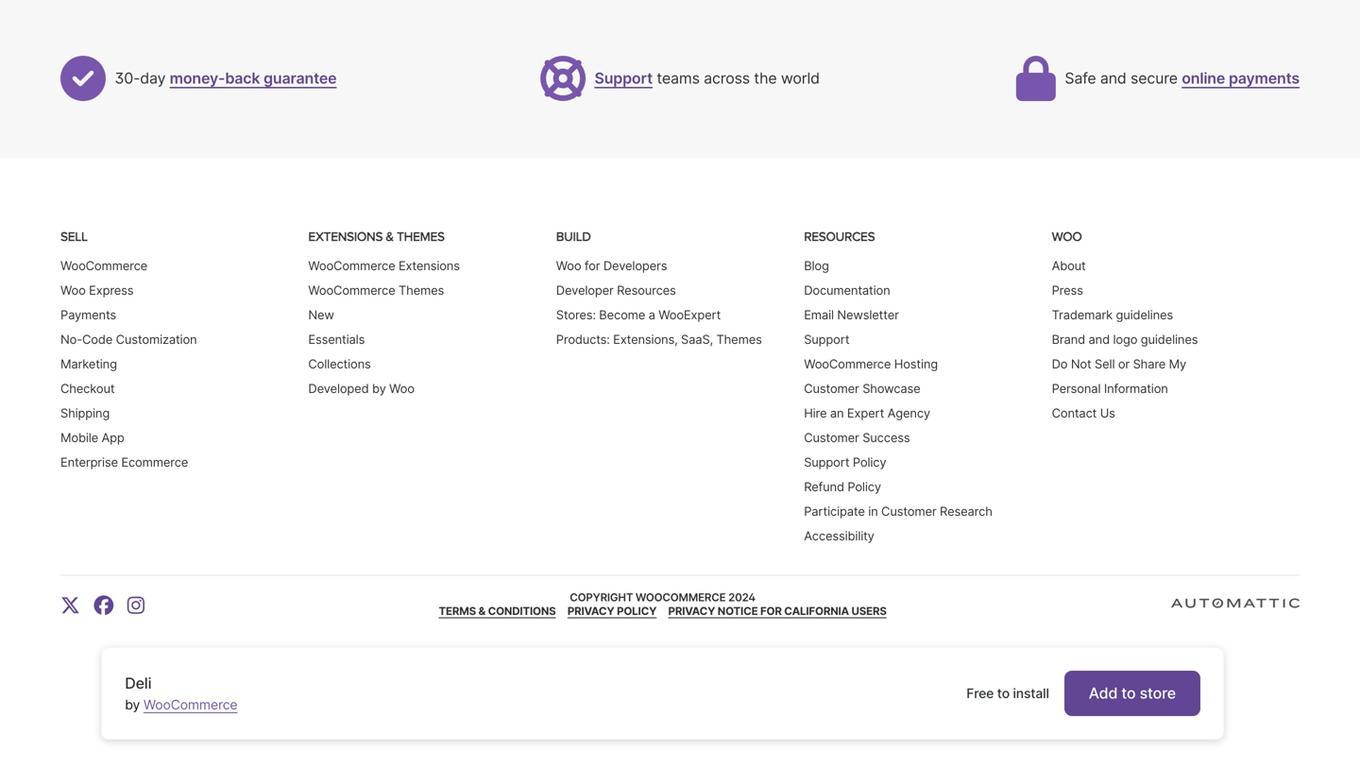 Task type: describe. For each thing, give the bounding box(es) containing it.
0 horizontal spatial support link
[[595, 69, 653, 88]]

customer for customer showcase
[[804, 381, 859, 396]]

refund policy link
[[804, 479, 881, 494]]

1 horizontal spatial for
[[760, 605, 782, 618]]

mobile
[[60, 430, 98, 445]]

0 vertical spatial sell
[[60, 229, 88, 243]]

developed by woo link
[[308, 381, 415, 396]]

world
[[781, 69, 820, 88]]

my
[[1169, 357, 1187, 371]]

do not sell or share my personal information
[[1052, 357, 1187, 396]]

woo for developers link
[[556, 258, 667, 273]]

developed
[[308, 381, 369, 396]]

checkout
[[60, 381, 115, 396]]

accessibility
[[804, 528, 875, 543]]

customer showcase
[[804, 381, 921, 396]]

support for support
[[804, 332, 850, 347]]

woo right developed
[[389, 381, 415, 396]]

california
[[784, 605, 849, 618]]

1 vertical spatial support link
[[804, 332, 850, 347]]

1 vertical spatial resources
[[617, 283, 676, 297]]

app
[[102, 430, 124, 445]]

privacy notice for california users
[[668, 605, 887, 618]]

about link
[[1052, 258, 1086, 273]]

essentials
[[308, 332, 365, 347]]

an
[[1300, 600, 1320, 619]]

products: extensions, saas, themes
[[556, 332, 762, 347]]

woocommerce inside copyright woocommerce 2024 terms & conditions
[[636, 591, 726, 604]]

payments
[[60, 307, 116, 322]]

sell inside do not sell or share my personal information
[[1095, 357, 1115, 371]]

new
[[308, 307, 334, 322]]

1 vertical spatial guidelines
[[1141, 332, 1198, 347]]

refund policy
[[804, 479, 881, 494]]

teams
[[657, 69, 700, 88]]

woocommerce inside deli by woocommerce
[[143, 697, 238, 713]]

policy for support policy
[[853, 455, 887, 469]]

1 vertical spatial woocommerce link
[[143, 697, 238, 713]]

secure
[[1131, 69, 1178, 88]]

woo for woo
[[1052, 229, 1082, 243]]

refund
[[804, 479, 844, 494]]

add
[[1089, 684, 1118, 702]]

marketing link
[[60, 357, 117, 371]]

mobile app
[[60, 430, 124, 445]]

add to store link
[[1064, 671, 1201, 716]]

notice
[[718, 605, 758, 618]]

woo for developers
[[556, 258, 667, 273]]

back
[[225, 69, 260, 88]]

trademark guidelines link
[[1052, 307, 1173, 322]]

support policy
[[804, 455, 887, 469]]

collections link
[[308, 357, 371, 371]]

1 vertical spatial themes
[[399, 283, 444, 297]]

deli
[[125, 674, 152, 692]]

enterprise
[[60, 455, 118, 469]]

and for brand
[[1089, 332, 1110, 347]]

online
[[1182, 69, 1225, 88]]

support policy link
[[804, 455, 887, 469]]

an autom link
[[1171, 599, 1360, 619]]

& inside copyright woocommerce 2024 terms & conditions
[[479, 605, 486, 618]]

money-
[[170, 69, 225, 88]]

code
[[82, 332, 113, 347]]

participate
[[804, 504, 865, 519]]

saas, themes
[[681, 332, 762, 347]]

contact us
[[1052, 406, 1116, 420]]

woocommerce themes link
[[308, 283, 444, 297]]

1 horizontal spatial extensions
[[399, 258, 460, 273]]

ecommerce
[[121, 455, 188, 469]]

and for safe
[[1101, 69, 1127, 88]]

stores:
[[556, 307, 596, 322]]

extensions,
[[613, 332, 678, 347]]

customer research
[[881, 504, 993, 519]]

guarantee
[[264, 69, 337, 88]]

2024
[[729, 591, 756, 604]]

blog link
[[804, 258, 829, 273]]

to for free
[[997, 685, 1010, 701]]

an
[[830, 406, 844, 420]]

privacy policy
[[568, 605, 657, 618]]

policy for privacy policy
[[617, 605, 657, 618]]

not
[[1071, 357, 1092, 371]]

woocommerce extensions
[[308, 258, 460, 273]]

woocommerce for woocommerce themes
[[308, 283, 395, 297]]

in
[[868, 504, 878, 519]]

autom
[[1324, 600, 1360, 619]]

brand and logo guidelines
[[1052, 332, 1198, 347]]

0 vertical spatial themes
[[397, 229, 445, 243]]

become
[[599, 307, 645, 322]]

hosting
[[894, 357, 938, 371]]

customer for customer success
[[804, 430, 859, 445]]

press
[[1052, 283, 1083, 297]]

accessibility link
[[804, 528, 875, 543]]

0 vertical spatial woocommerce link
[[60, 258, 147, 273]]

hire an expert agency
[[804, 406, 931, 420]]

mobile app link
[[60, 430, 124, 445]]

free
[[967, 685, 994, 701]]

contact us link
[[1052, 406, 1116, 420]]

support teams across the world
[[595, 69, 820, 88]]



Task type: vqa. For each thing, say whether or not it's contained in the screenshot.
rightmost &
yes



Task type: locate. For each thing, give the bounding box(es) containing it.
woo up about link
[[1052, 229, 1082, 243]]

agency
[[888, 406, 931, 420]]

&
[[386, 229, 394, 243], [479, 605, 486, 618]]

to
[[1122, 684, 1136, 702], [997, 685, 1010, 701]]

0 vertical spatial and
[[1101, 69, 1127, 88]]

1 horizontal spatial by
[[372, 381, 386, 396]]

woocommerce up 'customer showcase' link on the right of page
[[804, 357, 891, 371]]

privacy for privacy notice for california users
[[668, 605, 715, 618]]

resources
[[804, 229, 875, 243], [617, 283, 676, 297]]

privacy down 'copyright'
[[568, 605, 615, 618]]

customer up an
[[804, 381, 859, 396]]

customer success
[[804, 430, 910, 445]]

free to install
[[967, 685, 1049, 701]]

woocommerce
[[60, 258, 147, 273], [308, 258, 395, 273], [308, 283, 395, 297], [804, 357, 891, 371], [636, 591, 726, 604], [143, 697, 238, 713]]

privacy left the notice
[[668, 605, 715, 618]]

products: extensions, saas, themes link
[[556, 332, 762, 347]]

0 vertical spatial by
[[372, 381, 386, 396]]

shipping
[[60, 406, 110, 420]]

0 vertical spatial for
[[585, 258, 600, 273]]

brand and logo guidelines link
[[1052, 332, 1198, 347]]

woocommerce up new link
[[308, 283, 395, 297]]

email newsletter
[[804, 307, 899, 322]]

1 vertical spatial policy
[[848, 479, 881, 494]]

safe and secure online payments
[[1065, 69, 1300, 88]]

sell
[[60, 229, 88, 243], [1095, 357, 1115, 371]]

logo
[[1113, 332, 1138, 347]]

sell left or
[[1095, 357, 1115, 371]]

woo
[[1052, 229, 1082, 243], [556, 258, 581, 273], [60, 283, 86, 297], [389, 381, 415, 396]]

2 customer from the top
[[804, 430, 859, 445]]

0 horizontal spatial by
[[125, 697, 140, 713]]

1 horizontal spatial resources
[[804, 229, 875, 243]]

or
[[1118, 357, 1130, 371]]

to for add
[[1122, 684, 1136, 702]]

woocommerce link up "woo express" link
[[60, 258, 147, 273]]

terms
[[439, 605, 476, 618]]

support for support policy
[[804, 455, 850, 469]]

woo up payments
[[60, 283, 86, 297]]

by for deli
[[125, 697, 140, 713]]

policy down customer success at the bottom right
[[853, 455, 887, 469]]

and
[[1101, 69, 1127, 88], [1089, 332, 1110, 347]]

and left logo
[[1089, 332, 1110, 347]]

terms & conditions link
[[439, 605, 556, 618]]

0 horizontal spatial sell
[[60, 229, 88, 243]]

woo up developer
[[556, 258, 581, 273]]

1 vertical spatial &
[[479, 605, 486, 618]]

by for developed
[[372, 381, 386, 396]]

by down deli
[[125, 697, 140, 713]]

newsletter
[[837, 307, 899, 322]]

documentation link
[[804, 283, 890, 297]]

0 vertical spatial guidelines
[[1116, 307, 1173, 322]]

to right add
[[1122, 684, 1136, 702]]

1 horizontal spatial to
[[1122, 684, 1136, 702]]

2 vertical spatial policy
[[617, 605, 657, 618]]

hire an expert agency link
[[804, 406, 931, 420]]

showcase
[[863, 381, 921, 396]]

30-day money-back guarantee
[[115, 69, 337, 88]]

2 privacy from the left
[[668, 605, 715, 618]]

1 vertical spatial customer
[[804, 430, 859, 445]]

express
[[89, 283, 134, 297]]

1 horizontal spatial &
[[479, 605, 486, 618]]

developer resources
[[556, 283, 676, 297]]

0 vertical spatial resources
[[804, 229, 875, 243]]

0 vertical spatial customer
[[804, 381, 859, 396]]

add to store
[[1089, 684, 1176, 702]]

resources up the blog link
[[804, 229, 875, 243]]

woocommerce for the topmost 'woocommerce' 'link'
[[60, 258, 147, 273]]

no-
[[60, 332, 82, 347]]

support link down email
[[804, 332, 850, 347]]

shipping link
[[60, 406, 110, 420]]

share
[[1133, 357, 1166, 371]]

1 vertical spatial by
[[125, 697, 140, 713]]

personal information
[[1052, 381, 1168, 396]]

1 vertical spatial for
[[760, 605, 782, 618]]

woocommerce up the notice
[[636, 591, 726, 604]]

stores: become a wooexpert link
[[556, 307, 721, 322]]

1 privacy from the left
[[568, 605, 615, 618]]

policy up in
[[848, 479, 881, 494]]

0 horizontal spatial extensions
[[308, 229, 383, 243]]

1 vertical spatial extensions
[[399, 258, 460, 273]]

0 horizontal spatial &
[[386, 229, 394, 243]]

support link left teams on the top
[[595, 69, 653, 88]]

safe
[[1065, 69, 1096, 88]]

woo express
[[60, 283, 134, 297]]

guidelines up my
[[1141, 332, 1198, 347]]

brand
[[1052, 332, 1086, 347]]

1 vertical spatial and
[[1089, 332, 1110, 347]]

0 horizontal spatial privacy
[[568, 605, 615, 618]]

privacy policy link
[[568, 605, 657, 618]]

0 vertical spatial support link
[[595, 69, 653, 88]]

by inside deli by woocommerce
[[125, 697, 140, 713]]

resources up stores: become a wooexpert link
[[617, 283, 676, 297]]

blog
[[804, 258, 829, 273]]

across
[[704, 69, 750, 88]]

new link
[[308, 307, 334, 322]]

extensions up the woocommerce extensions link
[[308, 229, 383, 243]]

payments link
[[60, 307, 116, 322]]

participate in customer research
[[804, 504, 993, 519]]

developer resources link
[[556, 283, 676, 297]]

0 horizontal spatial to
[[997, 685, 1010, 701]]

1 vertical spatial support
[[804, 332, 850, 347]]

woocommerce for woocommerce extensions
[[308, 258, 395, 273]]

about
[[1052, 258, 1086, 273]]

a wooexpert
[[649, 307, 721, 322]]

the
[[754, 69, 777, 88]]

press link
[[1052, 283, 1083, 297]]

woocommerce up woocommerce themes link on the top
[[308, 258, 395, 273]]

hire
[[804, 406, 827, 420]]

1 horizontal spatial sell
[[1095, 357, 1115, 371]]

& right terms
[[479, 605, 486, 618]]

do not sell or share my personal information link
[[1052, 357, 1187, 396]]

support down email
[[804, 332, 850, 347]]

guidelines up logo
[[1116, 307, 1173, 322]]

1 horizontal spatial privacy
[[668, 605, 715, 618]]

themes up the woocommerce extensions link
[[397, 229, 445, 243]]

1 horizontal spatial support link
[[804, 332, 850, 347]]

0 vertical spatial policy
[[853, 455, 887, 469]]

enterprise ecommerce
[[60, 455, 188, 469]]

email newsletter link
[[804, 307, 899, 322]]

woocommerce themes
[[308, 283, 444, 297]]

developed by woo
[[308, 381, 415, 396]]

support for support teams across the world
[[595, 69, 653, 88]]

extensions
[[308, 229, 383, 243], [399, 258, 460, 273]]

sell up "woo express" link
[[60, 229, 88, 243]]

policy for refund policy
[[848, 479, 881, 494]]

woo for woo express
[[60, 283, 86, 297]]

2 vertical spatial support
[[804, 455, 850, 469]]

enterprise ecommerce link
[[60, 455, 188, 469]]

woocommerce down deli
[[143, 697, 238, 713]]

guidelines
[[1116, 307, 1173, 322], [1141, 332, 1198, 347]]

customer down an
[[804, 430, 859, 445]]

documentation
[[804, 283, 890, 297]]

to right free
[[997, 685, 1010, 701]]

essentials link
[[308, 332, 365, 347]]

expert
[[847, 406, 884, 420]]

by right developed
[[372, 381, 386, 396]]

0 vertical spatial support
[[595, 69, 653, 88]]

woo for woo for developers
[[556, 258, 581, 273]]

support left teams on the top
[[595, 69, 653, 88]]

no-code customization
[[60, 332, 197, 347]]

for up developer
[[585, 258, 600, 273]]

us
[[1100, 406, 1116, 420]]

and right safe
[[1101, 69, 1127, 88]]

extensions up woocommerce themes link on the top
[[399, 258, 460, 273]]

policy down 'copyright'
[[617, 605, 657, 618]]

marketing
[[60, 357, 117, 371]]

customization
[[116, 332, 197, 347]]

0 horizontal spatial resources
[[617, 283, 676, 297]]

copyright woocommerce 2024 terms & conditions
[[439, 591, 756, 618]]

themes down woocommerce extensions on the top
[[399, 283, 444, 297]]

copyright
[[570, 591, 633, 604]]

email
[[804, 307, 834, 322]]

& up the woocommerce extensions link
[[386, 229, 394, 243]]

trademark guidelines
[[1052, 307, 1173, 322]]

build
[[556, 229, 591, 243]]

1 customer from the top
[[804, 381, 859, 396]]

no-code customization link
[[60, 332, 197, 347]]

woocommerce for woocommerce hosting
[[804, 357, 891, 371]]

0 horizontal spatial for
[[585, 258, 600, 273]]

policy
[[853, 455, 887, 469], [848, 479, 881, 494], [617, 605, 657, 618]]

conditions
[[488, 605, 556, 618]]

trademark
[[1052, 307, 1113, 322]]

for right the notice
[[760, 605, 782, 618]]

support up refund
[[804, 455, 850, 469]]

woocommerce link down deli
[[143, 697, 238, 713]]

1 vertical spatial sell
[[1095, 357, 1115, 371]]

privacy for privacy policy
[[568, 605, 615, 618]]

0 vertical spatial &
[[386, 229, 394, 243]]

products:
[[556, 332, 610, 347]]

store
[[1140, 684, 1176, 702]]

woocommerce up "woo express" link
[[60, 258, 147, 273]]

0 vertical spatial extensions
[[308, 229, 383, 243]]

customer
[[804, 381, 859, 396], [804, 430, 859, 445]]

woocommerce hosting
[[804, 357, 938, 371]]

do
[[1052, 357, 1068, 371]]



